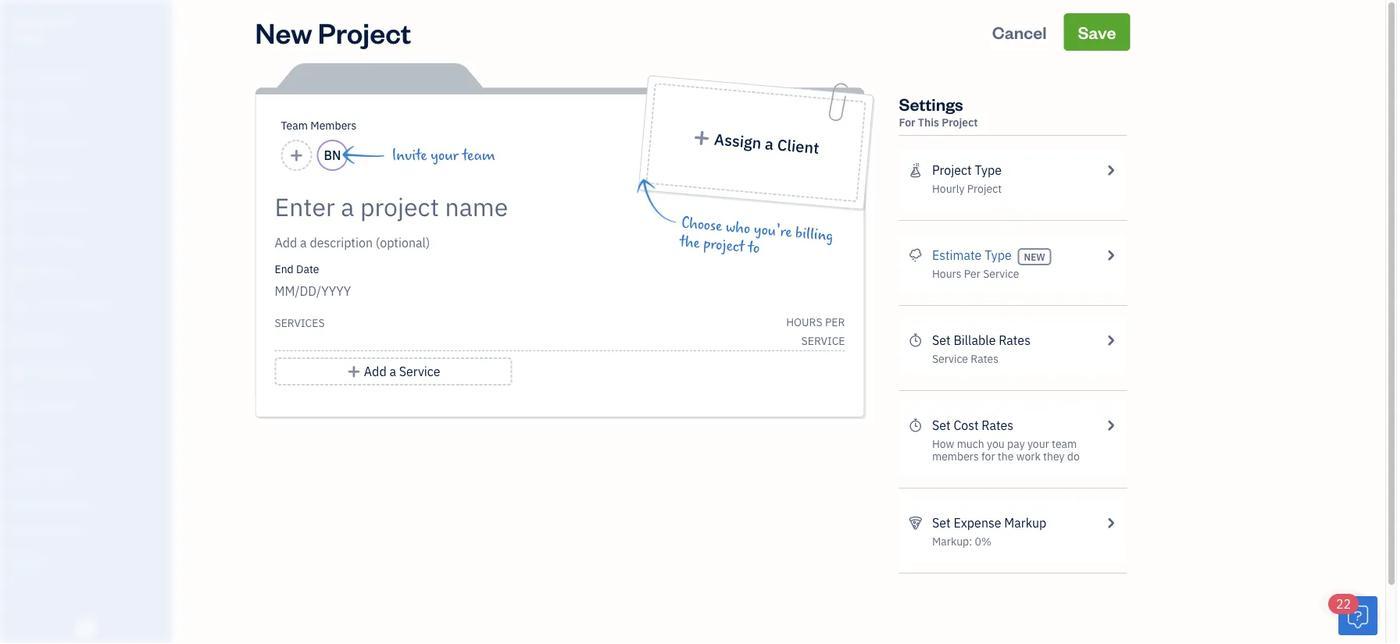Task type: describe. For each thing, give the bounding box(es) containing it.
service for hours per service
[[983, 267, 1019, 281]]

settings for settings for this project
[[899, 93, 963, 115]]

you're
[[753, 221, 793, 242]]

add
[[364, 364, 387, 380]]

team inside how much you pay your team members for the work they do
[[1052, 437, 1077, 452]]

new project
[[255, 13, 411, 50]]

0 horizontal spatial team
[[462, 147, 495, 164]]

hours for hours per service
[[932, 267, 962, 281]]

choose who you're billing the project to
[[679, 215, 834, 258]]

pay
[[1007, 437, 1025, 452]]

timer image
[[10, 299, 29, 315]]

estimate image
[[10, 135, 29, 151]]

1 horizontal spatial service
[[932, 352, 968, 367]]

per
[[825, 315, 845, 330]]

connections
[[36, 527, 92, 540]]

assign a client button
[[646, 83, 866, 203]]

plus image for add
[[347, 363, 361, 381]]

0%
[[975, 535, 992, 549]]

the inside choose who you're billing the project to
[[679, 233, 701, 252]]

llc
[[50, 14, 72, 29]]

team members inside 'link'
[[12, 469, 80, 482]]

end date
[[275, 262, 319, 277]]

apps link
[[4, 434, 167, 461]]

Project Name text field
[[275, 191, 705, 223]]

add team member image
[[289, 146, 304, 165]]

main element
[[0, 0, 211, 644]]

you
[[987, 437, 1005, 452]]

they
[[1043, 450, 1065, 464]]

rates for cost
[[982, 418, 1014, 434]]

settings link
[[4, 549, 167, 577]]

hourly project
[[932, 182, 1002, 196]]

a for add
[[390, 364, 396, 380]]

expenses image
[[908, 514, 923, 533]]

date
[[296, 262, 319, 277]]

chevronright image for project type
[[1104, 161, 1118, 180]]

members
[[932, 450, 979, 464]]

chevronright image for set billable rates
[[1104, 331, 1118, 350]]

0 vertical spatial members
[[310, 118, 357, 133]]

timetracking image for set billable rates
[[908, 331, 923, 350]]

a for assign
[[764, 133, 775, 154]]

client image
[[10, 102, 29, 118]]

billable
[[954, 333, 996, 349]]

work
[[1017, 450, 1041, 464]]

nelson
[[13, 14, 48, 29]]

services inside main "element"
[[56, 498, 94, 511]]

add a service button
[[275, 358, 512, 386]]

do
[[1067, 450, 1080, 464]]

payment image
[[10, 201, 29, 216]]

freshbooks image
[[73, 619, 98, 638]]

invite your team
[[392, 147, 495, 164]]

project image
[[10, 266, 29, 282]]

service rates
[[932, 352, 999, 367]]

cost
[[954, 418, 979, 434]]

end
[[275, 262, 294, 277]]

items and services link
[[4, 492, 167, 519]]

0 vertical spatial team members
[[281, 118, 357, 133]]

1 horizontal spatial services
[[275, 316, 325, 331]]

much
[[957, 437, 985, 452]]

add a service
[[364, 364, 440, 380]]

for
[[982, 450, 995, 464]]

client
[[777, 134, 820, 158]]

new
[[255, 13, 312, 50]]

resource center badge image
[[1339, 597, 1378, 636]]

settings for this project
[[899, 93, 978, 130]]

expense
[[954, 515, 1002, 532]]

chevronright image for set cost rates
[[1104, 417, 1118, 435]]

22 button
[[1329, 595, 1378, 636]]

bank
[[12, 527, 34, 540]]

cancel
[[992, 21, 1047, 43]]

new
[[1024, 251, 1045, 263]]

hours per service
[[932, 267, 1019, 281]]

plus image for assign
[[692, 129, 711, 147]]

team inside 'link'
[[12, 469, 36, 482]]

bn
[[324, 147, 341, 164]]

set for set expense markup
[[932, 515, 951, 532]]



Task type: locate. For each thing, give the bounding box(es) containing it.
1 vertical spatial type
[[985, 247, 1012, 264]]

1 vertical spatial members
[[38, 469, 80, 482]]

hours inside hours per service
[[786, 315, 823, 330]]

service for add a service
[[399, 364, 440, 380]]

team
[[281, 118, 308, 133], [12, 469, 36, 482]]

set up markup: at the bottom right of page
[[932, 515, 951, 532]]

plus image left assign
[[692, 129, 711, 147]]

1 set from the top
[[932, 333, 951, 349]]

estimate
[[932, 247, 982, 264]]

1 horizontal spatial the
[[998, 450, 1014, 464]]

0 vertical spatial team
[[462, 147, 495, 164]]

plus image inside add a service button
[[347, 363, 361, 381]]

service
[[802, 334, 845, 349]]

1 vertical spatial your
[[1028, 437, 1049, 452]]

0 vertical spatial your
[[431, 147, 459, 164]]

set cost rates
[[932, 418, 1014, 434]]

save
[[1078, 21, 1116, 43]]

bank connections
[[12, 527, 92, 540]]

bank connections link
[[4, 520, 167, 548]]

timetracking image left cost at the right bottom of the page
[[908, 417, 923, 435]]

rates up you
[[982, 418, 1014, 434]]

money image
[[10, 332, 29, 348]]

22
[[1336, 597, 1351, 613]]

items
[[12, 498, 36, 511]]

type for project type
[[975, 162, 1002, 179]]

timetracking image
[[908, 331, 923, 350], [908, 417, 923, 435]]

project
[[703, 235, 745, 256]]

0 horizontal spatial service
[[399, 364, 440, 380]]

chevronright image
[[1104, 161, 1118, 180], [1104, 246, 1118, 265], [1104, 331, 1118, 350], [1104, 417, 1118, 435]]

this
[[918, 115, 939, 130]]

timetracking image for set cost rates
[[908, 417, 923, 435]]

set up 'service rates'
[[932, 333, 951, 349]]

service right add
[[399, 364, 440, 380]]

0 horizontal spatial your
[[431, 147, 459, 164]]

members
[[310, 118, 357, 133], [38, 469, 80, 482]]

invoice image
[[10, 168, 29, 184]]

expense image
[[10, 234, 29, 249]]

1 vertical spatial set
[[932, 418, 951, 434]]

and
[[38, 498, 54, 511]]

1 horizontal spatial settings
[[899, 93, 963, 115]]

team up add team member icon in the left of the page
[[281, 118, 308, 133]]

hours
[[932, 267, 962, 281], [786, 315, 823, 330]]

0 vertical spatial timetracking image
[[908, 331, 923, 350]]

rates down set billable rates
[[971, 352, 999, 367]]

assign a client
[[714, 129, 820, 158]]

markup: 0%
[[932, 535, 992, 549]]

estimate type
[[932, 247, 1012, 264]]

service
[[983, 267, 1019, 281], [932, 352, 968, 367], [399, 364, 440, 380]]

service right "per"
[[983, 267, 1019, 281]]

0 horizontal spatial plus image
[[347, 363, 361, 381]]

services down end date
[[275, 316, 325, 331]]

2 vertical spatial rates
[[982, 418, 1014, 434]]

2 chevronright image from the top
[[1104, 246, 1118, 265]]

the
[[679, 233, 701, 252], [998, 450, 1014, 464]]

2 vertical spatial set
[[932, 515, 951, 532]]

your right invite
[[431, 147, 459, 164]]

type up hourly project
[[975, 162, 1002, 179]]

a inside button
[[390, 364, 396, 380]]

0 vertical spatial team
[[281, 118, 308, 133]]

1 vertical spatial timetracking image
[[908, 417, 923, 435]]

0 horizontal spatial services
[[56, 498, 94, 511]]

your inside how much you pay your team members for the work they do
[[1028, 437, 1049, 452]]

1 chevronright image from the top
[[1104, 161, 1118, 180]]

the right 'for'
[[998, 450, 1014, 464]]

0 vertical spatial services
[[275, 316, 325, 331]]

settings up this
[[899, 93, 963, 115]]

1 vertical spatial hours
[[786, 315, 823, 330]]

per
[[964, 267, 981, 281]]

0 horizontal spatial team members
[[12, 469, 80, 482]]

set billable rates
[[932, 333, 1031, 349]]

team members
[[281, 118, 357, 133], [12, 469, 80, 482]]

0 horizontal spatial a
[[390, 364, 396, 380]]

project type
[[932, 162, 1002, 179]]

your right pay
[[1028, 437, 1049, 452]]

0 vertical spatial a
[[764, 133, 775, 154]]

type up hours per service
[[985, 247, 1012, 264]]

rates right billable
[[999, 333, 1031, 349]]

0 horizontal spatial team
[[12, 469, 36, 482]]

hours up "service"
[[786, 315, 823, 330]]

save button
[[1064, 13, 1130, 51]]

0 horizontal spatial members
[[38, 469, 80, 482]]

choose
[[681, 215, 723, 235]]

1 horizontal spatial members
[[310, 118, 357, 133]]

1 horizontal spatial plus image
[[692, 129, 711, 147]]

1 vertical spatial services
[[56, 498, 94, 511]]

team members up bn
[[281, 118, 357, 133]]

how much you pay your team members for the work they do
[[932, 437, 1080, 464]]

assign
[[714, 129, 762, 153]]

0 vertical spatial rates
[[999, 333, 1031, 349]]

settings
[[899, 93, 963, 115], [12, 556, 48, 569]]

1 vertical spatial plus image
[[347, 363, 361, 381]]

chevronright image
[[1104, 514, 1118, 533]]

team right work
[[1052, 437, 1077, 452]]

the left project
[[679, 233, 701, 252]]

a inside assign a client
[[764, 133, 775, 154]]

members inside 'link'
[[38, 469, 80, 482]]

team members up and
[[12, 469, 80, 482]]

1 horizontal spatial your
[[1028, 437, 1049, 452]]

a right add
[[390, 364, 396, 380]]

0 horizontal spatial hours
[[786, 315, 823, 330]]

2 set from the top
[[932, 418, 951, 434]]

1 horizontal spatial team
[[281, 118, 308, 133]]

cancel button
[[978, 13, 1061, 51]]

your
[[431, 147, 459, 164], [1028, 437, 1049, 452]]

chart image
[[10, 365, 29, 381]]

service down billable
[[932, 352, 968, 367]]

project
[[318, 13, 411, 50], [942, 115, 978, 130], [932, 162, 972, 179], [967, 182, 1002, 196]]

projects image
[[908, 161, 923, 180]]

rates for billable
[[999, 333, 1031, 349]]

timetracking image left billable
[[908, 331, 923, 350]]

set for set billable rates
[[932, 333, 951, 349]]

items and services
[[12, 498, 94, 511]]

1 horizontal spatial a
[[764, 133, 775, 154]]

settings for settings
[[12, 556, 48, 569]]

End date in  format text field
[[275, 283, 560, 300]]

set up how on the right of page
[[932, 418, 951, 434]]

how
[[932, 437, 954, 452]]

plus image
[[692, 129, 711, 147], [347, 363, 361, 381]]

set
[[932, 333, 951, 349], [932, 418, 951, 434], [932, 515, 951, 532]]

1 vertical spatial team
[[12, 469, 36, 482]]

report image
[[10, 398, 29, 413]]

1 vertical spatial team members
[[12, 469, 80, 482]]

project inside settings for this project
[[942, 115, 978, 130]]

service inside add a service button
[[399, 364, 440, 380]]

team up the project name 'text field' at the top
[[462, 147, 495, 164]]

0 vertical spatial plus image
[[692, 129, 711, 147]]

rates
[[999, 333, 1031, 349], [971, 352, 999, 367], [982, 418, 1014, 434]]

settings inside settings for this project
[[899, 93, 963, 115]]

who
[[725, 219, 751, 238]]

1 horizontal spatial team
[[1052, 437, 1077, 452]]

settings down "bank"
[[12, 556, 48, 569]]

members up items and services
[[38, 469, 80, 482]]

services
[[275, 316, 325, 331], [56, 498, 94, 511]]

nelson llc owner
[[13, 14, 72, 44]]

type for estimate type
[[985, 247, 1012, 264]]

plus image left add
[[347, 363, 361, 381]]

chevronright image for estimate type
[[1104, 246, 1118, 265]]

markup:
[[932, 535, 972, 549]]

team members link
[[4, 463, 167, 490]]

the inside how much you pay your team members for the work they do
[[998, 450, 1014, 464]]

hourly
[[932, 182, 965, 196]]

1 horizontal spatial team members
[[281, 118, 357, 133]]

0 horizontal spatial the
[[679, 233, 701, 252]]

2 horizontal spatial service
[[983, 267, 1019, 281]]

1 horizontal spatial hours
[[932, 267, 962, 281]]

4 chevronright image from the top
[[1104, 417, 1118, 435]]

team up items
[[12, 469, 36, 482]]

estimates image
[[908, 246, 923, 265]]

1 vertical spatial a
[[390, 364, 396, 380]]

plus image inside assign a client button
[[692, 129, 711, 147]]

0 horizontal spatial settings
[[12, 556, 48, 569]]

0 vertical spatial the
[[679, 233, 701, 252]]

hours per service
[[786, 315, 845, 349]]

owner
[[13, 31, 44, 44]]

0 vertical spatial type
[[975, 162, 1002, 179]]

apps
[[12, 440, 35, 453]]

members up bn
[[310, 118, 357, 133]]

1 vertical spatial team
[[1052, 437, 1077, 452]]

3 set from the top
[[932, 515, 951, 532]]

invite
[[392, 147, 427, 164]]

hours for hours per service
[[786, 315, 823, 330]]

hours down the estimate
[[932, 267, 962, 281]]

a
[[764, 133, 775, 154], [390, 364, 396, 380]]

0 vertical spatial settings
[[899, 93, 963, 115]]

to
[[748, 239, 761, 258]]

1 timetracking image from the top
[[908, 331, 923, 350]]

a left client
[[764, 133, 775, 154]]

1 vertical spatial rates
[[971, 352, 999, 367]]

markup
[[1004, 515, 1047, 532]]

1 vertical spatial settings
[[12, 556, 48, 569]]

1 vertical spatial the
[[998, 450, 1014, 464]]

2 timetracking image from the top
[[908, 417, 923, 435]]

billing
[[795, 225, 834, 245]]

0 vertical spatial set
[[932, 333, 951, 349]]

set for set cost rates
[[932, 418, 951, 434]]

dashboard image
[[10, 70, 29, 85]]

services right and
[[56, 498, 94, 511]]

for
[[899, 115, 916, 130]]

set expense markup
[[932, 515, 1047, 532]]

team
[[462, 147, 495, 164], [1052, 437, 1077, 452]]

type
[[975, 162, 1002, 179], [985, 247, 1012, 264]]

Project Description text field
[[275, 234, 705, 252]]

settings inside "link"
[[12, 556, 48, 569]]

3 chevronright image from the top
[[1104, 331, 1118, 350]]

0 vertical spatial hours
[[932, 267, 962, 281]]



Task type: vqa. For each thing, say whether or not it's contained in the screenshot.
the Project Description text box
yes



